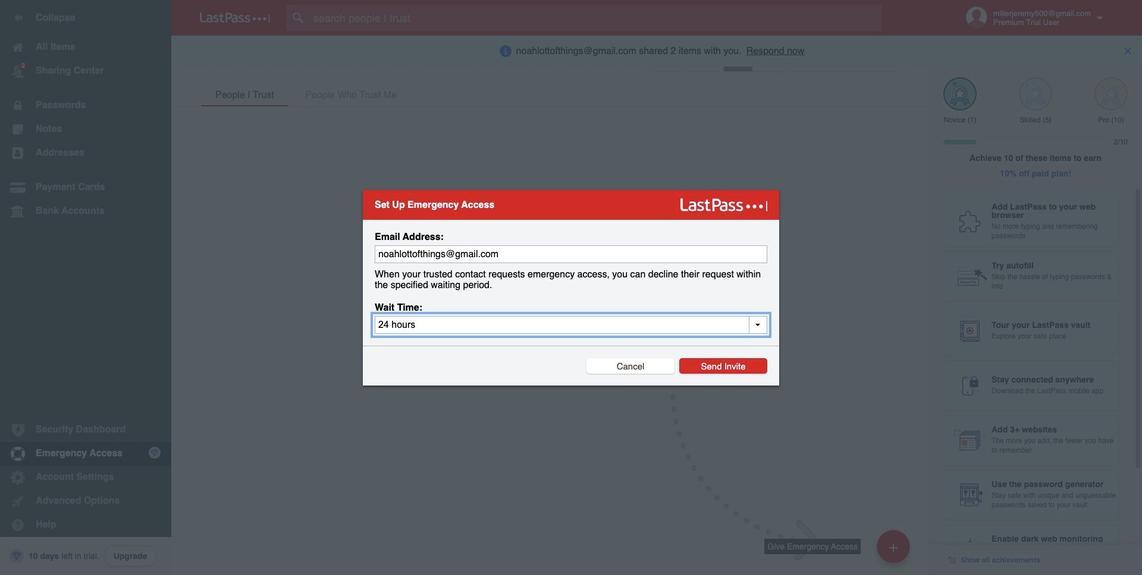 Task type: locate. For each thing, give the bounding box(es) containing it.
None text field
[[375, 245, 768, 263]]

lastpass image
[[200, 12, 270, 23]]

dialog
[[363, 190, 779, 386]]

search people I trust text field
[[287, 5, 905, 31]]

Search search field
[[287, 5, 905, 31]]



Task type: describe. For each thing, give the bounding box(es) containing it.
new item navigation
[[671, 395, 929, 576]]

vault options navigation
[[171, 36, 929, 71]]

main navigation navigation
[[0, 0, 171, 576]]



Task type: vqa. For each thing, say whether or not it's contained in the screenshot.
dialog
yes



